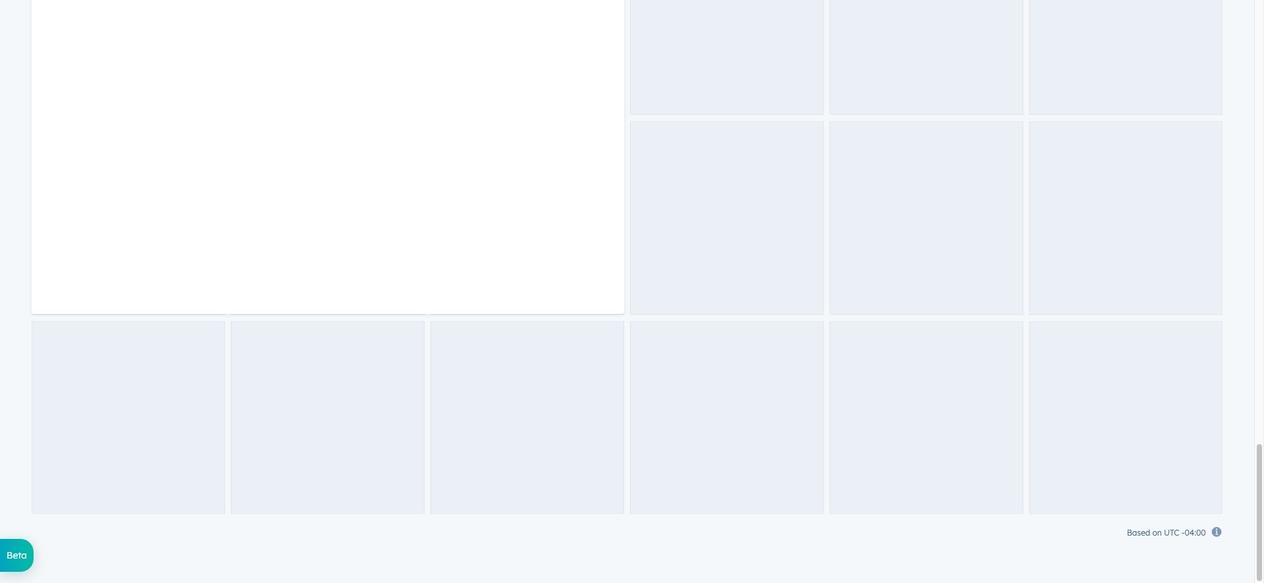 Task type: describe. For each thing, give the bounding box(es) containing it.
my dashboard text element
[[32, 0, 624, 314]]



Task type: vqa. For each thing, say whether or not it's contained in the screenshot.
top Teams
no



